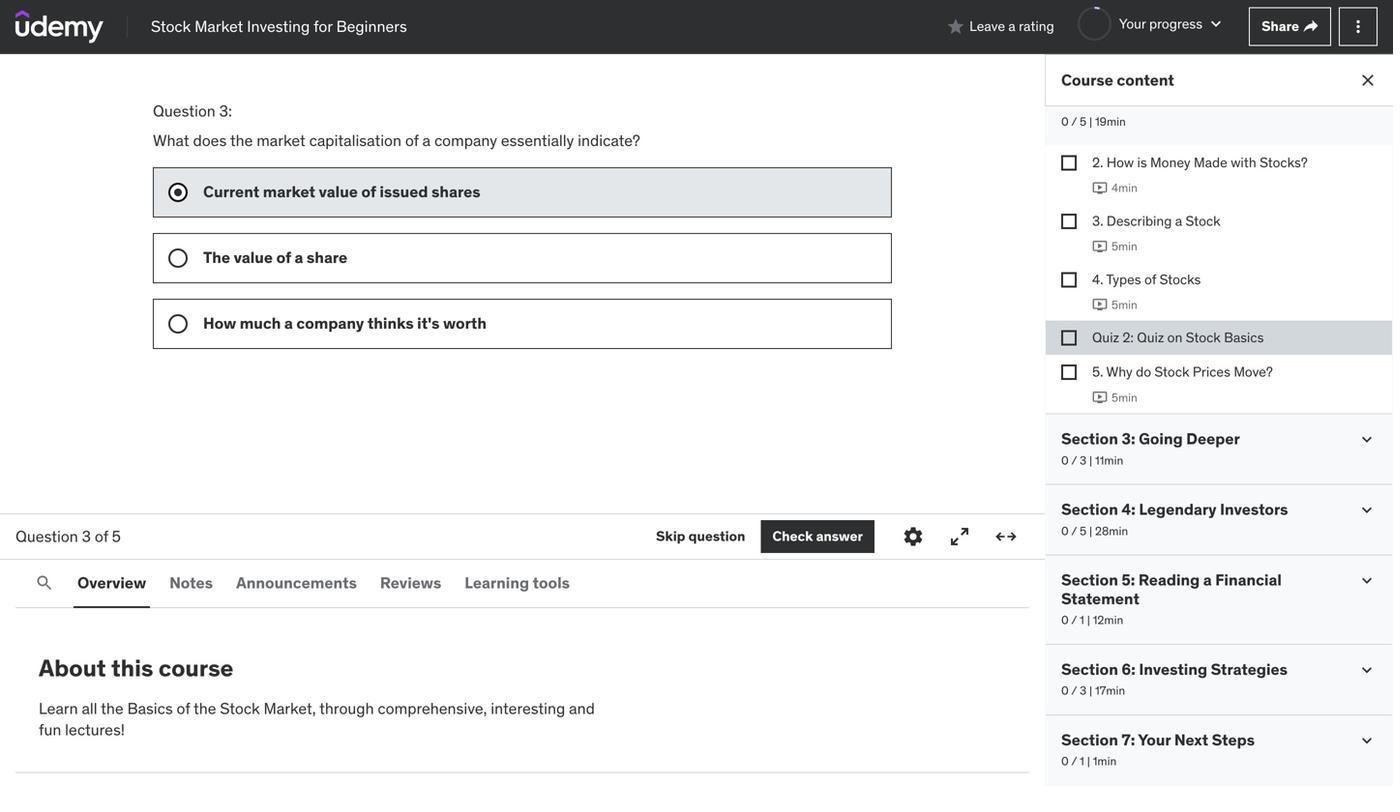 Task type: vqa. For each thing, say whether or not it's contained in the screenshot.
the inside the QUESTION 3: WHAT DOES THE MARKET CAPITALISATION OF A COMPANY ESSENTIALLY INDICATE?
yes



Task type: describe. For each thing, give the bounding box(es) containing it.
1 horizontal spatial the
[[193, 699, 216, 719]]

/ inside the "section 5: reading a financial statement 0 / 1 | 12min"
[[1071, 613, 1077, 628]]

capitalisation
[[309, 130, 401, 150]]

how inside the sidebar 'element'
[[1107, 154, 1134, 171]]

about this course
[[39, 654, 234, 683]]

1 inside section 7: your next steps 0 / 1 | 1min
[[1080, 754, 1084, 769]]

reviews
[[380, 573, 441, 593]]

2.
[[1092, 154, 1103, 171]]

section for section 7: your next steps
[[1061, 730, 1118, 750]]

/ for section 2: stock basics
[[1071, 114, 1077, 129]]

a inside the "section 5: reading a financial statement 0 / 1 | 12min"
[[1203, 570, 1212, 590]]

what does the market capitalisation of a company essentially indicate? group
[[153, 167, 892, 349]]

stock right the do
[[1154, 363, 1189, 381]]

4min
[[1112, 180, 1137, 195]]

beginners
[[336, 16, 407, 36]]

reviews button
[[376, 560, 445, 607]]

announcements
[[236, 573, 357, 593]]

financial
[[1215, 570, 1282, 590]]

skip
[[656, 528, 685, 545]]

settings image
[[902, 525, 925, 548]]

xsmall image for 5. why do stock prices move?
[[1061, 365, 1077, 380]]

stock inside the learn all the basics of the stock market, through comprehensive, interesting and fun lectures!
[[220, 699, 260, 719]]

1 vertical spatial 3
[[82, 527, 91, 546]]

content
[[1117, 70, 1174, 90]]

question 3: what does the market capitalisation of a company essentially indicate?
[[153, 101, 644, 150]]

section for section 3: going deeper
[[1061, 429, 1118, 449]]

all
[[82, 699, 97, 719]]

sidebar element
[[1045, 0, 1393, 786]]

11min
[[1095, 453, 1123, 468]]

market inside "group"
[[263, 182, 315, 201]]

prices
[[1193, 363, 1230, 381]]

learning tools
[[465, 573, 570, 593]]

section 3: going deeper button
[[1061, 429, 1240, 449]]

leave a rating button
[[946, 3, 1054, 50]]

indicate?
[[578, 130, 640, 150]]

4.
[[1092, 271, 1103, 288]]

play types of stocks image
[[1092, 297, 1108, 313]]

strategies
[[1211, 660, 1288, 679]]

4. types of stocks
[[1092, 271, 1201, 288]]

small image inside your progress dropdown button
[[1206, 14, 1226, 33]]

1 vertical spatial basics
[[1224, 329, 1264, 346]]

notes
[[169, 573, 213, 593]]

section 4: legendary investors 0 / 5 | 28min
[[1061, 500, 1288, 539]]

with
[[1231, 154, 1256, 171]]

of inside the sidebar 'element'
[[1144, 271, 1156, 288]]

your progress button
[[1077, 7, 1226, 41]]

play why do stock prices move? image
[[1092, 390, 1108, 406]]

stock market investing for beginners
[[151, 16, 407, 36]]

small image
[[1357, 501, 1377, 520]]

section 7: your next steps 0 / 1 | 1min
[[1061, 730, 1255, 769]]

describing
[[1107, 212, 1172, 230]]

2. how is money made with stocks?
[[1092, 154, 1308, 171]]

0 horizontal spatial the
[[101, 699, 124, 719]]

/ for section 6: investing strategies
[[1071, 683, 1077, 698]]

close course content sidebar image
[[1358, 71, 1378, 90]]

5:
[[1122, 570, 1135, 590]]

2: for section
[[1122, 90, 1135, 110]]

move?
[[1234, 363, 1273, 381]]

on
[[1167, 329, 1182, 346]]

market,
[[264, 699, 316, 719]]

interesting
[[491, 699, 565, 719]]

leave a rating
[[969, 18, 1054, 35]]

a right describing
[[1175, 212, 1182, 230]]

5 for section 2: stock basics
[[1080, 114, 1086, 129]]

deeper
[[1186, 429, 1240, 449]]

investors
[[1220, 500, 1288, 520]]

check
[[772, 528, 813, 545]]

play describing a stock image
[[1092, 239, 1108, 254]]

issued
[[380, 182, 428, 201]]

17min
[[1095, 683, 1125, 698]]

stock inside stock market investing for beginners 'link'
[[151, 16, 191, 36]]

your inside dropdown button
[[1119, 15, 1146, 32]]

essentially
[[501, 130, 574, 150]]

rating
[[1019, 18, 1054, 35]]

section for section 2: stock basics
[[1061, 90, 1118, 110]]

statement
[[1061, 589, 1139, 609]]

stock market investing for beginners link
[[151, 16, 407, 37]]

why
[[1106, 363, 1133, 381]]

market
[[195, 16, 243, 36]]

| inside the "section 5: reading a financial statement 0 / 1 | 12min"
[[1087, 613, 1090, 628]]

of left share
[[276, 247, 291, 267]]

money
[[1150, 154, 1190, 171]]

made
[[1194, 154, 1227, 171]]

skip question
[[656, 528, 745, 545]]

company inside question 3: what does the market capitalisation of a company essentially indicate?
[[434, 130, 497, 150]]

share
[[307, 247, 347, 267]]

learn all the basics of the stock market, through comprehensive, interesting and fun lectures!
[[39, 699, 595, 740]]

/ for section 3: going deeper
[[1071, 453, 1077, 468]]

small image for section 6: investing strategies
[[1357, 661, 1377, 680]]

a inside leave a rating button
[[1008, 18, 1016, 35]]

5.
[[1092, 363, 1103, 381]]

/ for section 4: legendary investors
[[1071, 524, 1077, 539]]

of up overview
[[95, 527, 108, 546]]

for
[[314, 16, 333, 36]]

small image inside leave a rating button
[[946, 17, 966, 36]]

basics for learn all the basics of the stock market, through comprehensive, interesting and fun lectures!
[[127, 699, 173, 719]]

5. why do stock prices move?
[[1092, 363, 1273, 381]]

2 quiz from the left
[[1137, 329, 1164, 346]]

0 inside section 7: your next steps 0 / 1 | 1min
[[1061, 754, 1069, 769]]

the
[[203, 247, 230, 267]]

stock inside section 2: stock basics 0 / 5 | 19min
[[1139, 90, 1182, 110]]

going
[[1139, 429, 1183, 449]]

of inside question 3: what does the market capitalisation of a company essentially indicate?
[[405, 130, 419, 150]]

current
[[203, 182, 259, 201]]

section 5: reading a financial statement button
[[1061, 570, 1342, 609]]

course content
[[1061, 70, 1174, 90]]

worth
[[443, 313, 487, 333]]

6:
[[1122, 660, 1136, 679]]

xsmall image inside share button
[[1303, 19, 1319, 34]]

steps
[[1212, 730, 1255, 750]]

current market value of issued shares
[[203, 182, 480, 201]]

1 quiz from the left
[[1092, 329, 1119, 346]]

question for question 3: what does the market capitalisation of a company essentially indicate?
[[153, 101, 216, 121]]

the value of a share
[[203, 247, 347, 267]]

do
[[1136, 363, 1151, 381]]

3.
[[1092, 212, 1103, 230]]

check answer
[[772, 528, 863, 545]]

0 for section 4: legendary investors
[[1061, 524, 1069, 539]]

about
[[39, 654, 106, 683]]

basics for section 2: stock basics 0 / 5 | 19min
[[1185, 90, 1234, 110]]

1 inside the "section 5: reading a financial statement 0 / 1 | 12min"
[[1080, 613, 1084, 628]]

section 3: going deeper 0 / 3 | 11min
[[1061, 429, 1240, 468]]

question 3 of 5
[[15, 527, 121, 546]]

answer
[[816, 528, 863, 545]]

0 for section 6: investing strategies
[[1061, 683, 1069, 698]]

5min for types
[[1112, 297, 1137, 312]]

a right 'much'
[[284, 313, 293, 333]]

| for section 3: going deeper
[[1089, 453, 1092, 468]]



Task type: locate. For each thing, give the bounding box(es) containing it.
share button
[[1249, 7, 1331, 46]]

5min for describing
[[1112, 239, 1137, 254]]

of left "issued"
[[361, 182, 376, 201]]

| left 17min
[[1089, 683, 1092, 698]]

course
[[158, 654, 234, 683]]

12min
[[1093, 613, 1123, 628]]

thinks
[[367, 313, 414, 333]]

skip question button
[[656, 520, 745, 553]]

2 section from the top
[[1061, 429, 1118, 449]]

2 vertical spatial xsmall image
[[1061, 330, 1077, 346]]

4 / from the top
[[1071, 613, 1077, 628]]

3 up overview
[[82, 527, 91, 546]]

company
[[434, 130, 497, 150], [296, 313, 364, 333]]

1 vertical spatial company
[[296, 313, 364, 333]]

a
[[1008, 18, 1016, 35], [422, 130, 431, 150], [1175, 212, 1182, 230], [295, 247, 303, 267], [284, 313, 293, 333], [1203, 570, 1212, 590]]

next
[[1174, 730, 1208, 750]]

1 1 from the top
[[1080, 613, 1084, 628]]

0 vertical spatial xsmall image
[[1061, 155, 1077, 171]]

question inside question 3: what does the market capitalisation of a company essentially indicate?
[[153, 101, 216, 121]]

5min for why
[[1112, 390, 1137, 405]]

3 left 17min
[[1080, 683, 1086, 698]]

0 vertical spatial 1
[[1080, 613, 1084, 628]]

investing right 6:
[[1139, 660, 1207, 679]]

section for section 4: legendary investors
[[1061, 500, 1118, 520]]

basics inside section 2: stock basics 0 / 5 | 19min
[[1185, 90, 1234, 110]]

|
[[1089, 114, 1092, 129], [1089, 453, 1092, 468], [1089, 524, 1092, 539], [1087, 613, 1090, 628], [1089, 683, 1092, 698], [1087, 754, 1090, 769]]

a left share
[[295, 247, 303, 267]]

a left rating
[[1008, 18, 1016, 35]]

1 horizontal spatial 3:
[[1122, 429, 1135, 449]]

3 inside section 3: going deeper 0 / 3 | 11min
[[1080, 453, 1086, 468]]

stock down "2. how is money made with stocks?" at the right top of the page
[[1186, 212, 1220, 230]]

actions image
[[1349, 17, 1368, 36]]

shares
[[431, 182, 480, 201]]

| left 12min
[[1087, 613, 1090, 628]]

question for question 3 of 5
[[15, 527, 78, 546]]

1 horizontal spatial question
[[153, 101, 216, 121]]

section up 17min
[[1061, 660, 1118, 679]]

learn
[[39, 699, 78, 719]]

a up "issued"
[[422, 130, 431, 150]]

section up 1min
[[1061, 730, 1118, 750]]

1 0 from the top
[[1061, 114, 1069, 129]]

the down course
[[193, 699, 216, 719]]

1 / from the top
[[1071, 114, 1077, 129]]

| left 1min
[[1087, 754, 1090, 769]]

a inside question 3: what does the market capitalisation of a company essentially indicate?
[[422, 130, 431, 150]]

0 inside 'section 4: legendary investors 0 / 5 | 28min'
[[1061, 524, 1069, 539]]

small image for section 5: reading a financial statement
[[1357, 571, 1377, 591]]

0 horizontal spatial how
[[203, 313, 236, 333]]

1 left 12min
[[1080, 613, 1084, 628]]

xsmall image left the 5. on the right top
[[1061, 365, 1077, 380]]

investing inside 'link'
[[247, 16, 310, 36]]

/ left 1min
[[1071, 754, 1077, 769]]

0
[[1061, 114, 1069, 129], [1061, 453, 1069, 468], [1061, 524, 1069, 539], [1061, 613, 1069, 628], [1061, 683, 1069, 698], [1061, 754, 1069, 769]]

| for section 6: investing strategies
[[1089, 683, 1092, 698]]

section 6: investing strategies 0 / 3 | 17min
[[1061, 660, 1288, 698]]

0 inside section 3: going deeper 0 / 3 | 11min
[[1061, 453, 1069, 468]]

investing
[[247, 16, 310, 36], [1139, 660, 1207, 679]]

stock right the on
[[1186, 329, 1221, 346]]

value right the
[[234, 247, 273, 267]]

7:
[[1122, 730, 1135, 750]]

section inside section 7: your next steps 0 / 1 | 1min
[[1061, 730, 1118, 750]]

1 horizontal spatial value
[[319, 182, 358, 201]]

0 horizontal spatial company
[[296, 313, 364, 333]]

a right reading
[[1203, 570, 1212, 590]]

2 vertical spatial 3
[[1080, 683, 1086, 698]]

2 1 from the top
[[1080, 754, 1084, 769]]

2: up why
[[1123, 329, 1134, 346]]

2 / from the top
[[1071, 453, 1077, 468]]

/ left 17min
[[1071, 683, 1077, 698]]

legendary
[[1139, 500, 1217, 520]]

fullscreen image
[[948, 525, 971, 548]]

5 inside section 2: stock basics 0 / 5 | 19min
[[1080, 114, 1086, 129]]

0 inside the "section 5: reading a financial statement 0 / 1 | 12min"
[[1061, 613, 1069, 628]]

market right current
[[263, 182, 315, 201]]

2: inside section 2: stock basics 0 / 5 | 19min
[[1122, 90, 1135, 110]]

how inside what does the market capitalisation of a company essentially indicate? "group"
[[203, 313, 236, 333]]

/ down the statement at bottom
[[1071, 613, 1077, 628]]

3 inside section 6: investing strategies 0 / 3 | 17min
[[1080, 683, 1086, 698]]

6 section from the top
[[1061, 730, 1118, 750]]

of up "issued"
[[405, 130, 419, 150]]

1 vertical spatial investing
[[1139, 660, 1207, 679]]

2 xsmall image from the top
[[1061, 272, 1077, 288]]

1 xsmall image from the top
[[1061, 155, 1077, 171]]

basics down about this course
[[127, 699, 173, 719]]

0 vertical spatial xsmall image
[[1303, 19, 1319, 34]]

stock down content
[[1139, 90, 1182, 110]]

0 horizontal spatial quiz
[[1092, 329, 1119, 346]]

5min right play describing a stock image
[[1112, 239, 1137, 254]]

3 for section 6: investing strategies
[[1080, 683, 1086, 698]]

small image for section 3: going deeper
[[1357, 430, 1377, 449]]

investing for strategies
[[1139, 660, 1207, 679]]

the right all
[[101, 699, 124, 719]]

section 4: legendary investors button
[[1061, 500, 1288, 520]]

5 section from the top
[[1061, 660, 1118, 679]]

5 0 from the top
[[1061, 683, 1069, 698]]

0 horizontal spatial value
[[234, 247, 273, 267]]

1 vertical spatial 2:
[[1123, 329, 1134, 346]]

0 horizontal spatial investing
[[247, 16, 310, 36]]

2 0 from the top
[[1061, 453, 1069, 468]]

1 section from the top
[[1061, 90, 1118, 110]]

stock left the market
[[151, 16, 191, 36]]

basics
[[1185, 90, 1234, 110], [1224, 329, 1264, 346], [127, 699, 173, 719]]

does
[[193, 130, 227, 150]]

19min
[[1095, 114, 1126, 129]]

3 for section 3: going deeper
[[1080, 453, 1086, 468]]

section inside the "section 5: reading a financial statement 0 / 1 | 12min"
[[1061, 570, 1118, 590]]

| inside 'section 4: legendary investors 0 / 5 | 28min'
[[1089, 524, 1092, 539]]

small image
[[1206, 14, 1226, 33], [946, 17, 966, 36], [1357, 91, 1377, 111], [1357, 430, 1377, 449], [1357, 571, 1377, 591], [1357, 661, 1377, 680], [1357, 731, 1377, 750]]

5 inside 'section 4: legendary investors 0 / 5 | 28min'
[[1080, 524, 1086, 539]]

stock left market, at left
[[220, 699, 260, 719]]

section 2: stock basics button
[[1061, 90, 1234, 110]]

4 0 from the top
[[1061, 613, 1069, 628]]

udemy image
[[15, 10, 104, 43]]

section left the 5: on the bottom right of page
[[1061, 570, 1118, 590]]

0 left 19min in the top of the page
[[1061, 114, 1069, 129]]

| left 28min
[[1089, 524, 1092, 539]]

play how is money made with stocks? image
[[1092, 180, 1108, 196]]

2 5min from the top
[[1112, 297, 1137, 312]]

the right does
[[230, 130, 253, 150]]

section down course
[[1061, 90, 1118, 110]]

section inside section 6: investing strategies 0 / 3 | 17min
[[1061, 660, 1118, 679]]

your progress
[[1119, 15, 1203, 32]]

0 horizontal spatial question
[[15, 527, 78, 546]]

quiz left the on
[[1137, 329, 1164, 346]]

3
[[1080, 453, 1086, 468], [82, 527, 91, 546], [1080, 683, 1086, 698]]

| for section 2: stock basics
[[1089, 114, 1092, 129]]

0 left 28min
[[1061, 524, 1069, 539]]

and
[[569, 699, 595, 719]]

0 left 11min
[[1061, 453, 1069, 468]]

| left 11min
[[1089, 453, 1092, 468]]

1 vertical spatial question
[[15, 527, 78, 546]]

3 / from the top
[[1071, 524, 1077, 539]]

small image for section 7: your next steps
[[1357, 731, 1377, 750]]

reading
[[1139, 570, 1200, 590]]

| left 19min in the top of the page
[[1089, 114, 1092, 129]]

company left thinks
[[296, 313, 364, 333]]

section inside section 2: stock basics 0 / 5 | 19min
[[1061, 90, 1118, 110]]

0 vertical spatial 5min
[[1112, 239, 1137, 254]]

0 vertical spatial your
[[1119, 15, 1146, 32]]

/
[[1071, 114, 1077, 129], [1071, 453, 1077, 468], [1071, 524, 1077, 539], [1071, 613, 1077, 628], [1071, 683, 1077, 698], [1071, 754, 1077, 769]]

what
[[153, 130, 189, 150]]

investing inside section 6: investing strategies 0 / 3 | 17min
[[1139, 660, 1207, 679]]

question up search image
[[15, 527, 78, 546]]

0 vertical spatial 3:
[[219, 101, 232, 121]]

market inside question 3: what does the market capitalisation of a company essentially indicate?
[[257, 130, 305, 150]]

xsmall image for 4. types of stocks
[[1061, 272, 1077, 288]]

0 vertical spatial company
[[434, 130, 497, 150]]

0 vertical spatial basics
[[1185, 90, 1234, 110]]

types
[[1106, 271, 1141, 288]]

0 vertical spatial 2:
[[1122, 90, 1135, 110]]

xsmall image
[[1061, 155, 1077, 171], [1061, 272, 1077, 288], [1061, 365, 1077, 380]]

0 inside section 2: stock basics 0 / 5 | 19min
[[1061, 114, 1069, 129]]

comprehensive,
[[378, 699, 487, 719]]

how left 'much'
[[203, 313, 236, 333]]

how
[[1107, 154, 1134, 171], [203, 313, 236, 333]]

investing for for
[[247, 16, 310, 36]]

3: for question
[[219, 101, 232, 121]]

value down 'capitalisation' at left
[[319, 182, 358, 201]]

section for section 6: investing strategies
[[1061, 660, 1118, 679]]

progress
[[1149, 15, 1203, 32]]

2 horizontal spatial the
[[230, 130, 253, 150]]

5min right play types of stocks "icon"
[[1112, 297, 1137, 312]]

2 vertical spatial 5min
[[1112, 390, 1137, 405]]

3 left 11min
[[1080, 453, 1086, 468]]

| inside section 2: stock basics 0 / 5 | 19min
[[1089, 114, 1092, 129]]

expanded view image
[[994, 525, 1018, 548]]

0 horizontal spatial 3:
[[219, 101, 232, 121]]

2 vertical spatial basics
[[127, 699, 173, 719]]

basics up move?
[[1224, 329, 1264, 346]]

1 vertical spatial 3:
[[1122, 429, 1135, 449]]

fun
[[39, 720, 61, 740]]

company up shares
[[434, 130, 497, 150]]

3: up 11min
[[1122, 429, 1135, 449]]

the inside question 3: what does the market capitalisation of a company essentially indicate?
[[230, 130, 253, 150]]

learning
[[465, 573, 529, 593]]

market
[[257, 130, 305, 150], [263, 182, 315, 201]]

4 section from the top
[[1061, 570, 1118, 590]]

quiz 2: quiz on stock basics
[[1092, 329, 1264, 346]]

3:
[[219, 101, 232, 121], [1122, 429, 1135, 449]]

5 left 19min in the top of the page
[[1080, 114, 1086, 129]]

announcements button
[[232, 560, 361, 607]]

your right 7:
[[1138, 730, 1171, 750]]

learning tools button
[[461, 560, 574, 607]]

basics inside the learn all the basics of the stock market, through comprehensive, interesting and fun lectures!
[[127, 699, 173, 719]]

stocks?
[[1260, 154, 1308, 171]]

through
[[319, 699, 374, 719]]

1min
[[1093, 754, 1117, 769]]

how much a company thinks it's worth
[[203, 313, 487, 333]]

xsmall image for 2. how is money made with stocks?
[[1061, 155, 1077, 171]]

much
[[240, 313, 281, 333]]

28min
[[1095, 524, 1128, 539]]

/ left 11min
[[1071, 453, 1077, 468]]

| for section 4: legendary investors
[[1089, 524, 1092, 539]]

section inside 'section 4: legendary investors 0 / 5 | 28min'
[[1061, 500, 1118, 520]]

section 6: investing strategies button
[[1061, 660, 1288, 679]]

3 0 from the top
[[1061, 524, 1069, 539]]

section up 11min
[[1061, 429, 1118, 449]]

tools
[[533, 573, 570, 593]]

/ inside section 6: investing strategies 0 / 3 | 17min
[[1071, 683, 1077, 698]]

xsmall image
[[1303, 19, 1319, 34], [1061, 214, 1077, 229], [1061, 330, 1077, 346]]

notes button
[[166, 560, 217, 607]]

leave
[[969, 18, 1005, 35]]

course
[[1061, 70, 1113, 90]]

0 for section 2: stock basics
[[1061, 114, 1069, 129]]

/ inside section 7: your next steps 0 / 1 | 1min
[[1071, 754, 1077, 769]]

basics up made
[[1185, 90, 1234, 110]]

5 for section 4: legendary investors
[[1080, 524, 1086, 539]]

2: down course content
[[1122, 90, 1135, 110]]

3: inside section 3: going deeper 0 / 3 | 11min
[[1122, 429, 1135, 449]]

is
[[1137, 154, 1147, 171]]

3 5min from the top
[[1112, 390, 1137, 405]]

question
[[688, 528, 745, 545]]

1 left 1min
[[1080, 754, 1084, 769]]

0 down the statement at bottom
[[1061, 613, 1069, 628]]

this
[[111, 654, 153, 683]]

investing left "for" at the left top of page
[[247, 16, 310, 36]]

2 vertical spatial xsmall image
[[1061, 365, 1077, 380]]

1 vertical spatial xsmall image
[[1061, 272, 1077, 288]]

3: inside question 3: what does the market capitalisation of a company essentially indicate?
[[219, 101, 232, 121]]

overview button
[[74, 560, 150, 607]]

it's
[[417, 313, 440, 333]]

1 vertical spatial xsmall image
[[1061, 214, 1077, 229]]

0 left 1min
[[1061, 754, 1069, 769]]

/ left 19min in the top of the page
[[1071, 114, 1077, 129]]

1 vertical spatial how
[[203, 313, 236, 333]]

| inside section 3: going deeper 0 / 3 | 11min
[[1089, 453, 1092, 468]]

1 horizontal spatial how
[[1107, 154, 1134, 171]]

1 horizontal spatial company
[[434, 130, 497, 150]]

5 up overview
[[112, 527, 121, 546]]

section up 28min
[[1061, 500, 1118, 520]]

1 vertical spatial value
[[234, 247, 273, 267]]

of down course
[[177, 699, 190, 719]]

| inside section 6: investing strategies 0 / 3 | 17min
[[1089, 683, 1092, 698]]

the
[[230, 130, 253, 150], [101, 699, 124, 719], [193, 699, 216, 719]]

0 inside section 6: investing strategies 0 / 3 | 17min
[[1061, 683, 1069, 698]]

5 left 28min
[[1080, 524, 1086, 539]]

market right does
[[257, 130, 305, 150]]

company inside "group"
[[296, 313, 364, 333]]

0 left 17min
[[1061, 683, 1069, 698]]

0 vertical spatial how
[[1107, 154, 1134, 171]]

0 vertical spatial question
[[153, 101, 216, 121]]

overview
[[77, 573, 146, 593]]

lectures!
[[65, 720, 125, 740]]

0 vertical spatial 3
[[1080, 453, 1086, 468]]

1 vertical spatial your
[[1138, 730, 1171, 750]]

0 vertical spatial market
[[257, 130, 305, 150]]

3 xsmall image from the top
[[1061, 365, 1077, 380]]

your left progress
[[1119, 15, 1146, 32]]

0 vertical spatial investing
[[247, 16, 310, 36]]

1 vertical spatial market
[[263, 182, 315, 201]]

3: up does
[[219, 101, 232, 121]]

xsmall image left the 2.
[[1061, 155, 1077, 171]]

/ inside 'section 4: legendary investors 0 / 5 | 28min'
[[1071, 524, 1077, 539]]

5 / from the top
[[1071, 683, 1077, 698]]

/ inside section 2: stock basics 0 / 5 | 19min
[[1071, 114, 1077, 129]]

question up what
[[153, 101, 216, 121]]

3: for section
[[1122, 429, 1135, 449]]

2: for quiz
[[1123, 329, 1134, 346]]

your
[[1119, 15, 1146, 32], [1138, 730, 1171, 750]]

section for section 5: reading a financial statement
[[1061, 570, 1118, 590]]

share
[[1262, 18, 1299, 35]]

check answer button
[[761, 520, 874, 553]]

3 section from the top
[[1061, 500, 1118, 520]]

how left is
[[1107, 154, 1134, 171]]

5min right play why do stock prices move? icon
[[1112, 390, 1137, 405]]

search image
[[35, 574, 54, 593]]

section 5: reading a financial statement 0 / 1 | 12min
[[1061, 570, 1282, 628]]

6 / from the top
[[1071, 754, 1077, 769]]

quiz down play types of stocks "icon"
[[1092, 329, 1119, 346]]

of right the types
[[1144, 271, 1156, 288]]

stocks
[[1159, 271, 1201, 288]]

| inside section 7: your next steps 0 / 1 | 1min
[[1087, 754, 1090, 769]]

1 horizontal spatial quiz
[[1137, 329, 1164, 346]]

1 horizontal spatial investing
[[1139, 660, 1207, 679]]

0 for section 3: going deeper
[[1061, 453, 1069, 468]]

5min
[[1112, 239, 1137, 254], [1112, 297, 1137, 312], [1112, 390, 1137, 405]]

1 5min from the top
[[1112, 239, 1137, 254]]

5
[[1080, 114, 1086, 129], [1080, 524, 1086, 539], [112, 527, 121, 546]]

6 0 from the top
[[1061, 754, 1069, 769]]

xsmall image left 4.
[[1061, 272, 1077, 288]]

your inside section 7: your next steps 0 / 1 | 1min
[[1138, 730, 1171, 750]]

section inside section 3: going deeper 0 / 3 | 11min
[[1061, 429, 1118, 449]]

/ left 28min
[[1071, 524, 1077, 539]]

of inside the learn all the basics of the stock market, through comprehensive, interesting and fun lectures!
[[177, 699, 190, 719]]

1 vertical spatial 1
[[1080, 754, 1084, 769]]

0 vertical spatial value
[[319, 182, 358, 201]]

/ inside section 3: going deeper 0 / 3 | 11min
[[1071, 453, 1077, 468]]

1 vertical spatial 5min
[[1112, 297, 1137, 312]]

small image for section 2: stock basics
[[1357, 91, 1377, 111]]

question
[[153, 101, 216, 121], [15, 527, 78, 546]]



